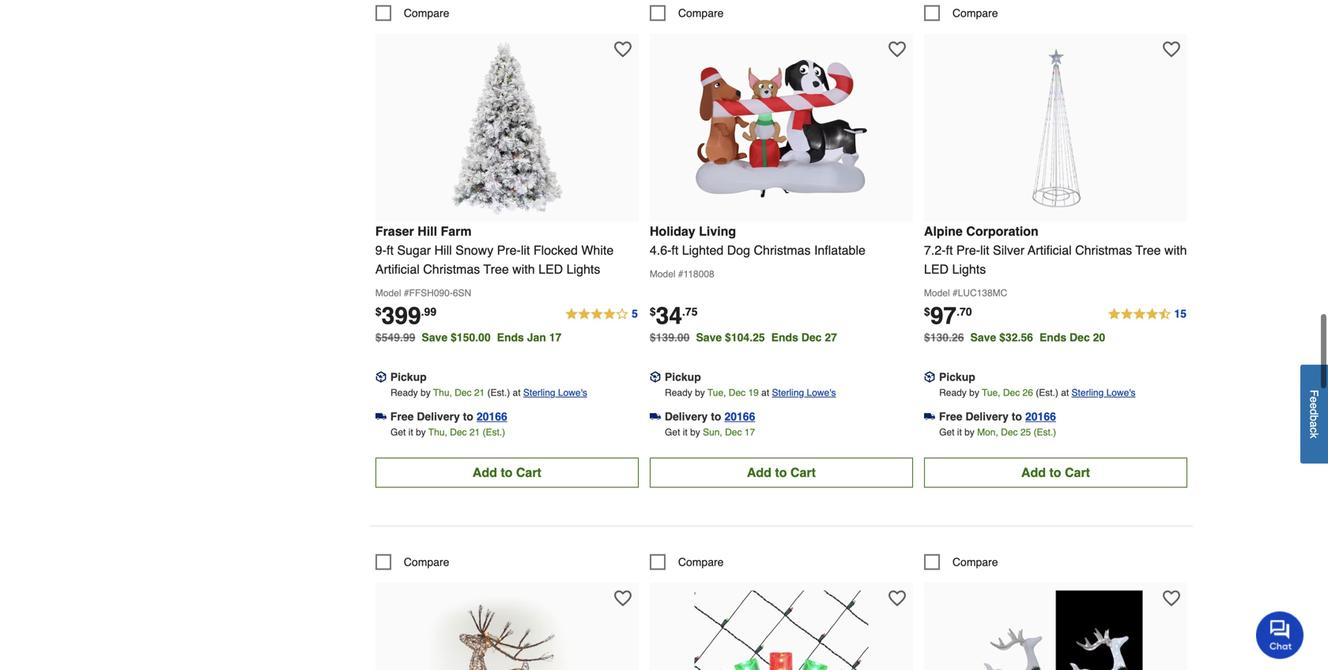 Task type: locate. For each thing, give the bounding box(es) containing it.
2 horizontal spatial pickup
[[940, 370, 976, 383]]

save down .75
[[697, 331, 722, 344]]

by down ready by thu, dec 21 (est.) at sterling lowe's
[[416, 427, 426, 438]]

$150.00
[[451, 331, 491, 344]]

2 it from the left
[[683, 427, 688, 438]]

2 pickup image from the left
[[650, 371, 661, 382]]

$139.00
[[650, 331, 690, 344]]

1 horizontal spatial pre-
[[957, 243, 981, 257]]

$ up $549.99
[[376, 305, 382, 318]]

pickup
[[391, 370, 427, 383], [665, 370, 701, 383], [940, 370, 976, 383]]

21 down ready by thu, dec 21 (est.) at sterling lowe's
[[470, 427, 480, 438]]

0 horizontal spatial save
[[422, 331, 448, 344]]

dec left 26
[[1004, 387, 1021, 398]]

3 sterling lowe's button from the left
[[1072, 385, 1136, 401]]

was price $549.99 element
[[376, 327, 422, 344]]

tree inside alpine corporation 7.2-ft pre-lit silver artificial christmas tree with led lights
[[1136, 243, 1162, 257]]

1 vertical spatial with
[[513, 262, 535, 276]]

at down ends jan 17 element
[[513, 387, 521, 398]]

free delivery to 20166
[[391, 410, 508, 423], [940, 410, 1057, 423]]

1 horizontal spatial 17
[[745, 427, 756, 438]]

pickup image
[[925, 371, 936, 382]]

0 horizontal spatial $
[[376, 305, 382, 318]]

1 led from the left
[[539, 262, 563, 276]]

e up the b
[[1309, 403, 1321, 409]]

delivery up mon,
[[966, 410, 1009, 423]]

0 horizontal spatial get
[[391, 427, 406, 438]]

model up "399"
[[376, 287, 401, 298]]

get it by sun, dec 17
[[665, 427, 756, 438]]

dec
[[802, 331, 822, 344], [1070, 331, 1091, 344], [455, 387, 472, 398], [729, 387, 746, 398], [1004, 387, 1021, 398], [450, 427, 467, 438], [725, 427, 742, 438], [1002, 427, 1018, 438]]

led
[[539, 262, 563, 276], [925, 262, 949, 276]]

artificial right 'silver'
[[1028, 243, 1072, 257]]

tree up 4.5 stars image at the top right of page
[[1136, 243, 1162, 257]]

ft down alpine
[[947, 243, 954, 257]]

(est.) right 25
[[1034, 427, 1057, 438]]

dec left 27
[[802, 331, 822, 344]]

(est.)
[[488, 387, 510, 398], [1036, 387, 1059, 398], [483, 427, 506, 438], [1034, 427, 1057, 438]]

17
[[550, 331, 562, 344], [745, 427, 756, 438]]

1 vertical spatial 17
[[745, 427, 756, 438]]

1 horizontal spatial led
[[925, 262, 949, 276]]

5006194387 element
[[650, 554, 724, 570]]

save for 399
[[422, 331, 448, 344]]

ft down holiday
[[672, 243, 679, 257]]

hill
[[418, 224, 438, 238], [435, 243, 452, 257]]

0 horizontal spatial with
[[513, 262, 535, 276]]

0 horizontal spatial led
[[539, 262, 563, 276]]

ends for 97
[[1040, 331, 1067, 344]]

pickup down $549.99
[[391, 370, 427, 383]]

model
[[650, 268, 676, 279], [376, 287, 401, 298], [925, 287, 951, 298]]

e
[[1309, 397, 1321, 403], [1309, 403, 1321, 409]]

1 pre- from the left
[[497, 243, 521, 257]]

1 sterling from the left
[[524, 387, 556, 398]]

at
[[513, 387, 521, 398], [762, 387, 770, 398], [1062, 387, 1070, 398]]

0 horizontal spatial #
[[404, 287, 409, 298]]

model down 4.6-
[[650, 268, 676, 279]]

sterling lowe's button
[[524, 385, 588, 401], [772, 385, 837, 401], [1072, 385, 1136, 401]]

lowe's
[[558, 387, 588, 398], [807, 387, 837, 398], [1107, 387, 1136, 398]]

1 horizontal spatial sterling lowe's button
[[772, 385, 837, 401]]

1 horizontal spatial add
[[747, 465, 772, 480]]

1 horizontal spatial lowe's
[[807, 387, 837, 398]]

0 horizontal spatial ft
[[387, 243, 394, 257]]

sterling down jan
[[524, 387, 556, 398]]

20166 button down the ready by tue, dec 19 at sterling lowe's
[[725, 408, 756, 424]]

compare
[[404, 7, 450, 19], [679, 7, 724, 19], [953, 7, 999, 19], [404, 556, 450, 568], [679, 556, 724, 568], [953, 556, 999, 568]]

savings save $104.25 element
[[697, 331, 844, 344]]

0 horizontal spatial pickup image
[[376, 371, 387, 382]]

2 20166 button from the left
[[725, 408, 756, 424]]

1 at from the left
[[513, 387, 521, 398]]

ends left jan
[[497, 331, 524, 344]]

free delivery to 20166 for mon,
[[940, 410, 1057, 423]]

0 horizontal spatial free delivery to 20166
[[391, 410, 508, 423]]

20166 up 25
[[1026, 410, 1057, 423]]

0 horizontal spatial lit
[[521, 243, 530, 257]]

model for 7.2-ft pre-lit silver artificial christmas tree with led lights
[[925, 287, 951, 298]]

# up actual price $399.99 element
[[404, 287, 409, 298]]

at right 19
[[762, 387, 770, 398]]

$549.99 save $150.00 ends jan 17
[[376, 331, 562, 344]]

2 horizontal spatial model
[[925, 287, 951, 298]]

0 horizontal spatial cart
[[516, 465, 542, 480]]

2 pickup from the left
[[665, 370, 701, 383]]

0 vertical spatial hill
[[418, 224, 438, 238]]

1 horizontal spatial cart
[[791, 465, 816, 480]]

2 horizontal spatial add
[[1022, 465, 1047, 480]]

1 horizontal spatial truck filled image
[[650, 411, 661, 422]]

2 horizontal spatial $
[[925, 305, 931, 318]]

1 horizontal spatial 20166
[[725, 410, 756, 423]]

0 horizontal spatial 17
[[550, 331, 562, 344]]

2 horizontal spatial add to cart
[[1022, 465, 1091, 480]]

pre- right snowy on the left top
[[497, 243, 521, 257]]

ready
[[391, 387, 418, 398], [665, 387, 693, 398], [940, 387, 967, 398]]

19
[[749, 387, 759, 398]]

ft
[[387, 243, 394, 257], [672, 243, 679, 257], [947, 243, 954, 257]]

20166 button down ready by thu, dec 21 (est.) at sterling lowe's
[[477, 408, 508, 424]]

truck filled image for delivery
[[650, 411, 661, 422]]

1 pickup image from the left
[[376, 371, 387, 382]]

ready for ready by tue, dec 19 at sterling lowe's
[[665, 387, 693, 398]]

it
[[409, 427, 413, 438], [683, 427, 688, 438], [958, 427, 963, 438]]

1 horizontal spatial pickup image
[[650, 371, 661, 382]]

was price $139.00 element
[[650, 327, 697, 344]]

alpine corporation 7.2-ft pre-lit silver artificial christmas tree with led lights image
[[969, 41, 1143, 215]]

2 horizontal spatial at
[[1062, 387, 1070, 398]]

$ up $130.26
[[925, 305, 931, 318]]

0 horizontal spatial it
[[409, 427, 413, 438]]

ft inside fraser hill farm 9-ft sugar hill snowy pre-lit flocked white artificial christmas tree with led lights
[[387, 243, 394, 257]]

2 horizontal spatial it
[[958, 427, 963, 438]]

$ 399 .99
[[376, 302, 437, 329]]

2 horizontal spatial sterling
[[1072, 387, 1105, 398]]

20166 button up 25
[[1026, 408, 1057, 424]]

christmas right 'dog'
[[754, 243, 811, 257]]

truck filled image
[[376, 411, 387, 422], [650, 411, 661, 422]]

delivery for get it by thu, dec 21 (est.)
[[417, 410, 460, 423]]

1 horizontal spatial save
[[697, 331, 722, 344]]

2 ready from the left
[[665, 387, 693, 398]]

free delivery to 20166 up get it by mon, dec 25 (est.)
[[940, 410, 1057, 423]]

christmas inside fraser hill farm 9-ft sugar hill snowy pre-lit flocked white artificial christmas tree with led lights
[[423, 262, 480, 276]]

truck filled image for free
[[376, 411, 387, 422]]

ends for 399
[[497, 331, 524, 344]]

pickup image
[[376, 371, 387, 382], [650, 371, 661, 382]]

compare inside the 5012925877 element
[[953, 556, 999, 568]]

lowe's for ready by thu, dec 21 (est.) at sterling lowe's
[[558, 387, 588, 398]]

1 ends from the left
[[497, 331, 524, 344]]

2 horizontal spatial delivery
[[966, 410, 1009, 423]]

$ inside $ 399 .99
[[376, 305, 382, 318]]

1 tue, from the left
[[708, 387, 727, 398]]

tue, left 26
[[983, 387, 1001, 398]]

e up d
[[1309, 397, 1321, 403]]

lights up model # luc138mc
[[953, 262, 987, 276]]

1 add to cart from the left
[[473, 465, 542, 480]]

1 20166 button from the left
[[477, 408, 508, 424]]

2 sterling lowe's button from the left
[[772, 385, 837, 401]]

2 horizontal spatial save
[[971, 331, 997, 344]]

get
[[391, 427, 406, 438], [665, 427, 681, 438], [940, 427, 955, 438]]

model up 97
[[925, 287, 951, 298]]

sun,
[[703, 427, 723, 438]]

free for get it by mon, dec 25 (est.)
[[940, 410, 963, 423]]

add down 25
[[1022, 465, 1047, 480]]

save
[[422, 331, 448, 344], [697, 331, 722, 344], [971, 331, 997, 344]]

20166 down the ready by tue, dec 19 at sterling lowe's
[[725, 410, 756, 423]]

add to cart
[[473, 465, 542, 480], [747, 465, 816, 480], [1022, 465, 1091, 480]]

2 horizontal spatial sterling lowe's button
[[1072, 385, 1136, 401]]

with inside alpine corporation 7.2-ft pre-lit silver artificial christmas tree with led lights
[[1165, 243, 1188, 257]]

with
[[1165, 243, 1188, 257], [513, 262, 535, 276]]

get it by mon, dec 25 (est.)
[[940, 427, 1057, 438]]

.70
[[957, 305, 973, 318]]

2 horizontal spatial 20166
[[1026, 410, 1057, 423]]

1 horizontal spatial get
[[665, 427, 681, 438]]

0 horizontal spatial add
[[473, 465, 497, 480]]

0 horizontal spatial ready
[[391, 387, 418, 398]]

alpine corporation 35-in reindeer free standing decoration with white incandescent lights image
[[420, 590, 594, 670]]

399
[[382, 302, 421, 329]]

3 get from the left
[[940, 427, 955, 438]]

1 truck filled image from the left
[[376, 411, 387, 422]]

lowe's for ready by tue, dec 26 (est.) at sterling lowe's
[[1107, 387, 1136, 398]]

tree
[[1136, 243, 1162, 257], [484, 262, 509, 276]]

1 horizontal spatial sterling
[[772, 387, 805, 398]]

0 horizontal spatial at
[[513, 387, 521, 398]]

inflatable
[[815, 243, 866, 257]]

ft inside alpine corporation 7.2-ft pre-lit silver artificial christmas tree with led lights
[[947, 243, 954, 257]]

1 ft from the left
[[387, 243, 394, 257]]

1 horizontal spatial it
[[683, 427, 688, 438]]

artificial
[[1028, 243, 1072, 257], [376, 262, 420, 276]]

at right 26
[[1062, 387, 1070, 398]]

pickup image down $549.99
[[376, 371, 387, 382]]

1 horizontal spatial lights
[[953, 262, 987, 276]]

christmas up 6sn
[[423, 262, 480, 276]]

dec left 20
[[1070, 331, 1091, 344]]

2 delivery from the left
[[665, 410, 708, 423]]

2 ft from the left
[[672, 243, 679, 257]]

5000164193 element
[[925, 5, 999, 21]]

(est.) right 26
[[1036, 387, 1059, 398]]

1 $ from the left
[[376, 305, 382, 318]]

2 horizontal spatial add to cart button
[[925, 457, 1188, 488]]

2 $ from the left
[[650, 305, 656, 318]]

truck filled image
[[925, 411, 936, 422]]

20166 button for 17
[[725, 408, 756, 424]]

compare inside 5000164163 element
[[404, 556, 450, 568]]

2 lights from the left
[[953, 262, 987, 276]]

$ right 5
[[650, 305, 656, 318]]

1 horizontal spatial #
[[679, 268, 684, 279]]

with down flocked
[[513, 262, 535, 276]]

(est.) down savings save $150.00 element
[[488, 387, 510, 398]]

3 save from the left
[[971, 331, 997, 344]]

model # luc138mc
[[925, 287, 1008, 298]]

2 horizontal spatial #
[[953, 287, 958, 298]]

with up 15 at the top right of the page
[[1165, 243, 1188, 257]]

1 horizontal spatial add to cart
[[747, 465, 816, 480]]

2 free delivery to 20166 from the left
[[940, 410, 1057, 423]]

thu, down ready by thu, dec 21 (est.) at sterling lowe's
[[429, 427, 448, 438]]

0 horizontal spatial free
[[391, 410, 414, 423]]

christmas up 4.5 stars image at the top right of page
[[1076, 243, 1133, 257]]

ft inside holiday living 4.6-ft lighted dog christmas inflatable
[[672, 243, 679, 257]]

savings save $150.00 element
[[422, 331, 568, 344]]

1 horizontal spatial tree
[[1136, 243, 1162, 257]]

3 20166 button from the left
[[1026, 408, 1057, 424]]

20166 button for 21
[[477, 408, 508, 424]]

0 vertical spatial 17
[[550, 331, 562, 344]]

corporation
[[967, 224, 1039, 238]]

pre- down alpine
[[957, 243, 981, 257]]

1 save from the left
[[422, 331, 448, 344]]

1 lights from the left
[[567, 262, 601, 276]]

2 save from the left
[[697, 331, 722, 344]]

1 horizontal spatial 20166 button
[[725, 408, 756, 424]]

3 add to cart from the left
[[1022, 465, 1091, 480]]

save down .99
[[422, 331, 448, 344]]

0 horizontal spatial ends
[[497, 331, 524, 344]]

ft for 4.6-
[[672, 243, 679, 257]]

1 pickup from the left
[[391, 370, 427, 383]]

3 it from the left
[[958, 427, 963, 438]]

1 lit from the left
[[521, 243, 530, 257]]

34
[[656, 302, 683, 329]]

1 horizontal spatial ready
[[665, 387, 693, 398]]

2 lit from the left
[[981, 243, 990, 257]]

1 sterling lowe's button from the left
[[524, 385, 588, 401]]

1 free from the left
[[391, 410, 414, 423]]

$ for 34
[[650, 305, 656, 318]]

christmas inside alpine corporation 7.2-ft pre-lit silver artificial christmas tree with led lights
[[1076, 243, 1133, 257]]

1 delivery from the left
[[417, 410, 460, 423]]

lowe's down ends dec 20 element
[[1107, 387, 1136, 398]]

lit left flocked
[[521, 243, 530, 257]]

0 horizontal spatial truck filled image
[[376, 411, 387, 422]]

0 horizontal spatial model
[[376, 287, 401, 298]]

0 vertical spatial artificial
[[1028, 243, 1072, 257]]

2 pre- from the left
[[957, 243, 981, 257]]

ends dec 27 element
[[772, 331, 844, 344]]

ready up delivery to 20166 on the bottom
[[665, 387, 693, 398]]

compare inside 5001425019 element
[[404, 7, 450, 19]]

add down get it by sun, dec 17
[[747, 465, 772, 480]]

1 free delivery to 20166 from the left
[[391, 410, 508, 423]]

it for mon, dec 25
[[958, 427, 963, 438]]

sterling lowe's button right 19
[[772, 385, 837, 401]]

3 pickup from the left
[[940, 370, 976, 383]]

holiday living 4.6-ft lighted dog christmas inflatable image
[[695, 41, 869, 215]]

tue, up delivery to 20166 on the bottom
[[708, 387, 727, 398]]

2 led from the left
[[925, 262, 949, 276]]

2 horizontal spatial ready
[[940, 387, 967, 398]]

compare inside 5014124821 element
[[679, 7, 724, 19]]

compare inside 5000164193 'element'
[[953, 7, 999, 19]]

get it by thu, dec 21 (est.)
[[391, 427, 506, 438]]

1 lowe's from the left
[[558, 387, 588, 398]]

delivery to 20166
[[665, 410, 756, 423]]

tue, for delivery
[[983, 387, 1001, 398]]

1 horizontal spatial model
[[650, 268, 676, 279]]

2 horizontal spatial ft
[[947, 243, 954, 257]]

2 add from the left
[[747, 465, 772, 480]]

free
[[391, 410, 414, 423], [940, 410, 963, 423]]

20166 down ready by thu, dec 21 (est.) at sterling lowe's
[[477, 410, 508, 423]]

1 vertical spatial tree
[[484, 262, 509, 276]]

$130.26 save $32.56 ends dec 20
[[925, 331, 1106, 344]]

1 horizontal spatial ends
[[772, 331, 799, 344]]

compare inside 5006194387 element
[[679, 556, 724, 568]]

2 add to cart from the left
[[747, 465, 816, 480]]

1 horizontal spatial add to cart button
[[650, 457, 914, 488]]

sterling
[[524, 387, 556, 398], [772, 387, 805, 398], [1072, 387, 1105, 398]]

pickup image down $139.00
[[650, 371, 661, 382]]

hill down farm
[[435, 243, 452, 257]]

heart outline image
[[615, 41, 632, 58], [889, 41, 906, 58], [1164, 41, 1181, 58], [889, 590, 906, 607], [1164, 590, 1181, 607]]

lit
[[521, 243, 530, 257], [981, 243, 990, 257]]

20166
[[477, 410, 508, 423], [725, 410, 756, 423], [1026, 410, 1057, 423]]

1 horizontal spatial christmas
[[754, 243, 811, 257]]

1 horizontal spatial ft
[[672, 243, 679, 257]]

sterling lowe's button down 20
[[1072, 385, 1136, 401]]

0 horizontal spatial christmas
[[423, 262, 480, 276]]

5001425019 element
[[376, 5, 450, 21]]

ready down $549.99
[[391, 387, 418, 398]]

0 horizontal spatial lowe's
[[558, 387, 588, 398]]

ends right $32.56
[[1040, 331, 1067, 344]]

1 ready from the left
[[391, 387, 418, 398]]

d
[[1309, 409, 1321, 415]]

.99
[[421, 305, 437, 318]]

1 vertical spatial hill
[[435, 243, 452, 257]]

1 it from the left
[[409, 427, 413, 438]]

actual price $97.70 element
[[925, 302, 973, 329]]

2 horizontal spatial ends
[[1040, 331, 1067, 344]]

by
[[421, 387, 431, 398], [695, 387, 705, 398], [970, 387, 980, 398], [416, 427, 426, 438], [691, 427, 701, 438], [965, 427, 975, 438]]

2 tue, from the left
[[983, 387, 1001, 398]]

sterling right 19
[[772, 387, 805, 398]]

20166 button
[[477, 408, 508, 424], [725, 408, 756, 424], [1026, 408, 1057, 424]]

0 horizontal spatial artificial
[[376, 262, 420, 276]]

0 horizontal spatial pickup
[[391, 370, 427, 383]]

farm
[[441, 224, 472, 238]]

$130.26
[[925, 331, 965, 344]]

3 20166 from the left
[[1026, 410, 1057, 423]]

# down lighted
[[679, 268, 684, 279]]

2 horizontal spatial christmas
[[1076, 243, 1133, 257]]

$139.00 save $104.25 ends dec 27
[[650, 331, 838, 344]]

2 get from the left
[[665, 427, 681, 438]]

tue, for to
[[708, 387, 727, 398]]

0 horizontal spatial delivery
[[417, 410, 460, 423]]

led down flocked
[[539, 262, 563, 276]]

2 at from the left
[[762, 387, 770, 398]]

21 up get it by thu, dec 21 (est.)
[[475, 387, 485, 398]]

delivery up get it by thu, dec 21 (est.)
[[417, 410, 460, 423]]

2 truck filled image from the left
[[650, 411, 661, 422]]

5
[[632, 307, 638, 320]]

1 horizontal spatial tue,
[[983, 387, 1001, 398]]

chat invite button image
[[1257, 611, 1305, 659]]

6sn
[[453, 287, 472, 298]]

hill up sugar
[[418, 224, 438, 238]]

1 get from the left
[[391, 427, 406, 438]]

white
[[582, 243, 614, 257]]

27
[[825, 331, 838, 344]]

0 horizontal spatial 20166 button
[[477, 408, 508, 424]]

living
[[699, 224, 737, 238]]

add to cart button
[[376, 457, 639, 488], [650, 457, 914, 488], [925, 457, 1188, 488]]

0 horizontal spatial lights
[[567, 262, 601, 276]]

1 horizontal spatial free
[[940, 410, 963, 423]]

0 horizontal spatial sterling lowe's button
[[524, 385, 588, 401]]

lit left 'silver'
[[981, 243, 990, 257]]

0 horizontal spatial add to cart
[[473, 465, 542, 480]]

pickup right pickup image
[[940, 370, 976, 383]]

1 horizontal spatial delivery
[[665, 410, 708, 423]]

2 sterling from the left
[[772, 387, 805, 398]]

delivery up get it by sun, dec 17
[[665, 410, 708, 423]]

$ inside $ 97 .70
[[925, 305, 931, 318]]

get for get it by sun, dec 17
[[665, 427, 681, 438]]

3 sterling from the left
[[1072, 387, 1105, 398]]

2 horizontal spatial lowe's
[[1107, 387, 1136, 398]]

sterling lowe's button down jan
[[524, 385, 588, 401]]

free right truck filled image on the right bottom of page
[[940, 410, 963, 423]]

2 free from the left
[[940, 410, 963, 423]]

0 horizontal spatial pre-
[[497, 243, 521, 257]]

ft down fraser
[[387, 243, 394, 257]]

add
[[473, 465, 497, 480], [747, 465, 772, 480], [1022, 465, 1047, 480]]

dec left 19
[[729, 387, 746, 398]]

thu, up get it by thu, dec 21 (est.)
[[433, 387, 452, 398]]

3 ends from the left
[[1040, 331, 1067, 344]]

0 horizontal spatial tue,
[[708, 387, 727, 398]]

1 e from the top
[[1309, 397, 1321, 403]]

ends right $104.25 at right
[[772, 331, 799, 344]]

0 horizontal spatial 20166
[[477, 410, 508, 423]]

# up '.70' on the top right of page
[[953, 287, 958, 298]]

compare for 5014124821 element
[[679, 7, 724, 19]]

20
[[1094, 331, 1106, 344]]

wintergreen lighting 5mm led christmas lights 100 4-ft x 6-ft constant multicolor christmas net lights energy star image
[[695, 590, 869, 670]]

heart outline image
[[615, 590, 632, 607]]

free up get it by thu, dec 21 (est.)
[[391, 410, 414, 423]]

compare for the 5012925877 element
[[953, 556, 999, 568]]

1 vertical spatial artificial
[[376, 262, 420, 276]]

1 horizontal spatial lit
[[981, 243, 990, 257]]

lights inside fraser hill farm 9-ft sugar hill snowy pre-lit flocked white artificial christmas tree with led lights
[[567, 262, 601, 276]]

0 vertical spatial tree
[[1136, 243, 1162, 257]]

3 $ from the left
[[925, 305, 931, 318]]

2 horizontal spatial get
[[940, 427, 955, 438]]

pre- inside fraser hill farm 9-ft sugar hill snowy pre-lit flocked white artificial christmas tree with led lights
[[497, 243, 521, 257]]

$
[[376, 305, 382, 318], [650, 305, 656, 318], [925, 305, 931, 318]]

lit inside fraser hill farm 9-ft sugar hill snowy pre-lit flocked white artificial christmas tree with led lights
[[521, 243, 530, 257]]

1 vertical spatial thu,
[[429, 427, 448, 438]]

fraser
[[376, 224, 414, 238]]

3 delivery from the left
[[966, 410, 1009, 423]]

b
[[1309, 415, 1321, 421]]

thu,
[[433, 387, 452, 398], [429, 427, 448, 438]]

25
[[1021, 427, 1032, 438]]

delivery for get it by mon, dec 25 (est.)
[[966, 410, 1009, 423]]

with inside fraser hill farm 9-ft sugar hill snowy pre-lit flocked white artificial christmas tree with led lights
[[513, 262, 535, 276]]

$ inside $ 34 .75
[[650, 305, 656, 318]]

3 at from the left
[[1062, 387, 1070, 398]]

3 ft from the left
[[947, 243, 954, 257]]

was price $130.26 element
[[925, 327, 971, 344]]

1 horizontal spatial artificial
[[1028, 243, 1072, 257]]

pre-
[[497, 243, 521, 257], [957, 243, 981, 257]]

1 20166 from the left
[[477, 410, 508, 423]]

compare for 5001425019 element
[[404, 7, 450, 19]]

led down 7.2-
[[925, 262, 949, 276]]

sterling lowe's button for ready by tue, dec 19 at sterling lowe's
[[772, 385, 837, 401]]

3 lowe's from the left
[[1107, 387, 1136, 398]]

add down get it by thu, dec 21 (est.)
[[473, 465, 497, 480]]

artificial down 9-
[[376, 262, 420, 276]]

snowy
[[456, 243, 494, 257]]

0 vertical spatial with
[[1165, 243, 1188, 257]]

$ for 97
[[925, 305, 931, 318]]

lowe's down 27
[[807, 387, 837, 398]]

by up delivery to 20166 on the bottom
[[695, 387, 705, 398]]

delivery
[[417, 410, 460, 423], [665, 410, 708, 423], [966, 410, 1009, 423]]

pickup down $139.00
[[665, 370, 701, 383]]

17 right jan
[[550, 331, 562, 344]]

ready down $130.26
[[940, 387, 967, 398]]

fraser hill farm 9-ft sugar hill snowy pre-lit flocked white artificial christmas tree with led lights image
[[420, 41, 594, 215]]

tree down snowy on the left top
[[484, 262, 509, 276]]

compare for 5000164163 element
[[404, 556, 450, 568]]

save down '.70' on the top right of page
[[971, 331, 997, 344]]

1 add to cart button from the left
[[376, 457, 639, 488]]

pickup for ready by thu, dec 21 (est.) at sterling lowe's
[[391, 370, 427, 383]]

0 horizontal spatial sterling
[[524, 387, 556, 398]]

lighted
[[683, 243, 724, 257]]

17 right sun,
[[745, 427, 756, 438]]

0 horizontal spatial tree
[[484, 262, 509, 276]]

lowe's down ends jan 17 element
[[558, 387, 588, 398]]

it for sun, dec 17
[[683, 427, 688, 438]]

0 horizontal spatial add to cart button
[[376, 457, 639, 488]]

21
[[475, 387, 485, 398], [470, 427, 480, 438]]

lights down white
[[567, 262, 601, 276]]

sterling down 20
[[1072, 387, 1105, 398]]

3 ready from the left
[[940, 387, 967, 398]]

2 horizontal spatial 20166 button
[[1026, 408, 1057, 424]]



Task type: describe. For each thing, give the bounding box(es) containing it.
free delivery to 20166 for thu,
[[391, 410, 508, 423]]

dog
[[728, 243, 751, 257]]

at for get it by mon, dec 25 (est.)
[[1062, 387, 1070, 398]]

pickup for ready by tue, dec 19 at sterling lowe's
[[665, 370, 701, 383]]

ends dec 20 element
[[1040, 331, 1112, 344]]

.75
[[683, 305, 698, 318]]

model # ffsh090-6sn
[[376, 287, 472, 298]]

holiday living 4.6-ft lighted dog christmas inflatable
[[650, 224, 866, 257]]

dec up get it by thu, dec 21 (est.)
[[455, 387, 472, 398]]

alpine corporation 7.2-ft pre-lit silver artificial christmas tree with led lights
[[925, 224, 1188, 276]]

ft for 7.2-
[[947, 243, 954, 257]]

led inside alpine corporation 7.2-ft pre-lit silver artificial christmas tree with led lights
[[925, 262, 949, 276]]

5 button
[[565, 305, 639, 324]]

# for ft
[[404, 287, 409, 298]]

20166 button for 25
[[1026, 408, 1057, 424]]

c
[[1309, 427, 1321, 433]]

actual price $34.75 element
[[650, 302, 698, 329]]

dec down ready by thu, dec 21 (est.) at sterling lowe's
[[450, 427, 467, 438]]

# for lighted
[[679, 268, 684, 279]]

ends jan 17 element
[[497, 331, 568, 344]]

lit inside alpine corporation 7.2-ft pre-lit silver artificial christmas tree with led lights
[[981, 243, 990, 257]]

actual price $399.99 element
[[376, 302, 437, 329]]

3 add from the left
[[1022, 465, 1047, 480]]

model for 4.6-ft lighted dog christmas inflatable
[[650, 268, 676, 279]]

f
[[1309, 390, 1321, 397]]

15
[[1175, 307, 1187, 320]]

flocked
[[534, 243, 578, 257]]

ready by thu, dec 21 (est.) at sterling lowe's
[[391, 387, 588, 398]]

model # 118008
[[650, 268, 715, 279]]

5012925877 element
[[925, 554, 999, 570]]

$ 97 .70
[[925, 302, 973, 329]]

dec right sun,
[[725, 427, 742, 438]]

at for get it by thu, dec 21 (est.)
[[513, 387, 521, 398]]

save for 97
[[971, 331, 997, 344]]

christmas inside holiday living 4.6-ft lighted dog christmas inflatable
[[754, 243, 811, 257]]

# for pre-
[[953, 287, 958, 298]]

compare for 5006194387 element
[[679, 556, 724, 568]]

tree inside fraser hill farm 9-ft sugar hill snowy pre-lit flocked white artificial christmas tree with led lights
[[484, 262, 509, 276]]

3 add to cart button from the left
[[925, 457, 1188, 488]]

1 vertical spatial 21
[[470, 427, 480, 438]]

4.5 stars image
[[1108, 305, 1188, 324]]

by left sun,
[[691, 427, 701, 438]]

ffsh090-
[[409, 287, 453, 298]]

7.2-
[[925, 243, 947, 257]]

ready by tue, dec 26 (est.) at sterling lowe's
[[940, 387, 1136, 398]]

jan
[[527, 331, 547, 344]]

0 vertical spatial 21
[[475, 387, 485, 398]]

2 add to cart button from the left
[[650, 457, 914, 488]]

sterling for ready by thu, dec 21 (est.) at sterling lowe's
[[524, 387, 556, 398]]

by up get it by thu, dec 21 (est.)
[[421, 387, 431, 398]]

20166 for get it by thu, dec 21 (est.)
[[477, 410, 508, 423]]

$ 34 .75
[[650, 302, 698, 329]]

ready for ready by thu, dec 21 (est.) at sterling lowe's
[[391, 387, 418, 398]]

model for 9-ft sugar hill snowy pre-lit flocked white artificial christmas tree with led lights
[[376, 287, 401, 298]]

get for get it by thu, dec 21 (est.)
[[391, 427, 406, 438]]

2 ends from the left
[[772, 331, 799, 344]]

2 lowe's from the left
[[807, 387, 837, 398]]

ready by tue, dec 19 at sterling lowe's
[[665, 387, 837, 398]]

sterling for ready by tue, dec 26 (est.) at sterling lowe's
[[1072, 387, 1105, 398]]

it for thu, dec 21
[[409, 427, 413, 438]]

5014124821 element
[[650, 5, 724, 21]]

led inside fraser hill farm 9-ft sugar hill snowy pre-lit flocked white artificial christmas tree with led lights
[[539, 262, 563, 276]]

3 cart from the left
[[1066, 465, 1091, 480]]

2 e from the top
[[1309, 403, 1321, 409]]

1 add from the left
[[473, 465, 497, 480]]

holiday
[[650, 224, 696, 238]]

2 20166 from the left
[[725, 410, 756, 423]]

alpine
[[925, 224, 963, 238]]

by up mon,
[[970, 387, 980, 398]]

9-
[[376, 243, 387, 257]]

26
[[1023, 387, 1034, 398]]

by left mon,
[[965, 427, 975, 438]]

0 vertical spatial thu,
[[433, 387, 452, 398]]

mon,
[[978, 427, 999, 438]]

ready for ready by tue, dec 26 (est.) at sterling lowe's
[[940, 387, 967, 398]]

pickup for ready by tue, dec 26 (est.) at sterling lowe's
[[940, 370, 976, 383]]

artificial inside fraser hill farm 9-ft sugar hill snowy pre-lit flocked white artificial christmas tree with led lights
[[376, 262, 420, 276]]

dec left 25
[[1002, 427, 1018, 438]]

$ for 399
[[376, 305, 382, 318]]

(est.) down ready by thu, dec 21 (est.) at sterling lowe's
[[483, 427, 506, 438]]

118008
[[684, 268, 715, 279]]

fraser hill farm 9-ft sugar hill snowy pre-lit flocked white artificial christmas tree with led lights
[[376, 224, 614, 276]]

$32.56
[[1000, 331, 1034, 344]]

silver
[[994, 243, 1025, 257]]

5000164163 element
[[376, 554, 450, 570]]

1 cart from the left
[[516, 465, 542, 480]]

f e e d b a c k button
[[1301, 365, 1329, 464]]

k
[[1309, 433, 1321, 439]]

$549.99
[[376, 331, 416, 344]]

17 for get it by sun, dec 17
[[745, 427, 756, 438]]

4.6-
[[650, 243, 672, 257]]

sterling lowe's button for ready by thu, dec 21 (est.) at sterling lowe's
[[524, 385, 588, 401]]

sugar
[[397, 243, 431, 257]]

alpine corporation 50-in reindeer yard decoration with white led lights image
[[969, 590, 1143, 670]]

compare for 5000164193 'element'
[[953, 7, 999, 19]]

artificial inside alpine corporation 7.2-ft pre-lit silver artificial christmas tree with led lights
[[1028, 243, 1072, 257]]

4 stars image
[[565, 305, 639, 324]]

17 for $549.99 save $150.00 ends jan 17
[[550, 331, 562, 344]]

sterling lowe's button for ready by tue, dec 26 (est.) at sterling lowe's
[[1072, 385, 1136, 401]]

get for get it by mon, dec 25 (est.)
[[940, 427, 955, 438]]

97
[[931, 302, 957, 329]]

free for get it by thu, dec 21 (est.)
[[391, 410, 414, 423]]

20166 for get it by mon, dec 25 (est.)
[[1026, 410, 1057, 423]]

pre- inside alpine corporation 7.2-ft pre-lit silver artificial christmas tree with led lights
[[957, 243, 981, 257]]

2 cart from the left
[[791, 465, 816, 480]]

pickup image for delivery to
[[650, 371, 661, 382]]

a
[[1309, 421, 1321, 427]]

15 button
[[1108, 305, 1188, 324]]

savings save $32.56 element
[[971, 331, 1112, 344]]

f e e d b a c k
[[1309, 390, 1321, 439]]

$104.25
[[725, 331, 765, 344]]

lights inside alpine corporation 7.2-ft pre-lit silver artificial christmas tree with led lights
[[953, 262, 987, 276]]

luc138mc
[[958, 287, 1008, 298]]

pickup image for free delivery to
[[376, 371, 387, 382]]



Task type: vqa. For each thing, say whether or not it's contained in the screenshot.
"Ends"
yes



